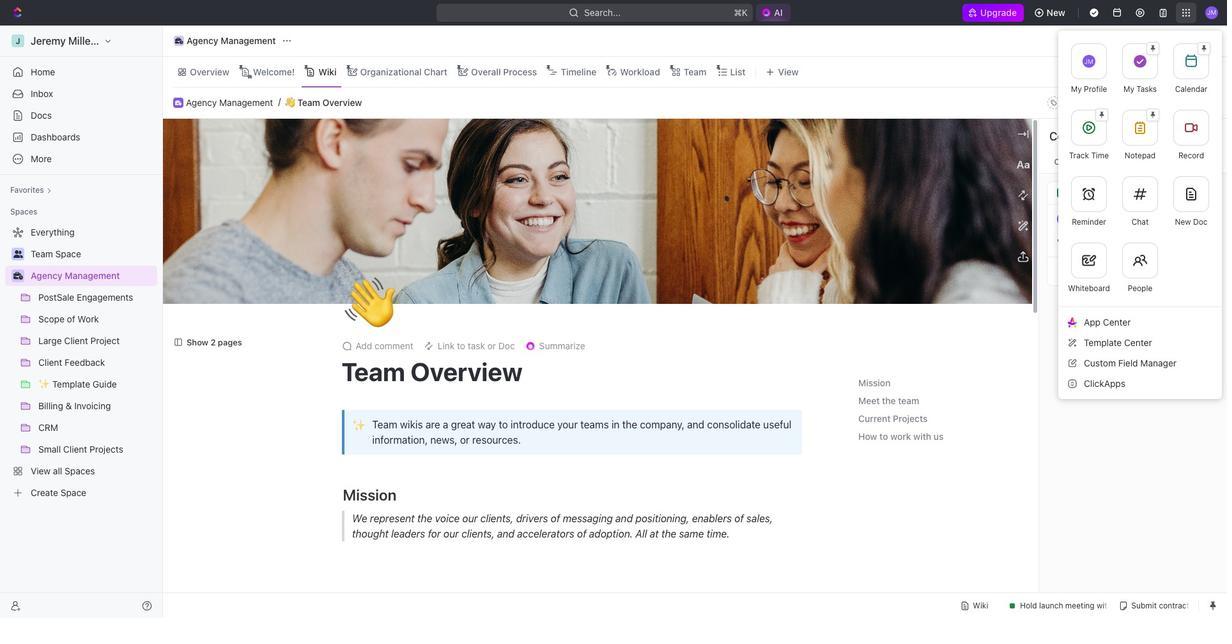 Task type: vqa. For each thing, say whether or not it's contained in the screenshot.
Workload link at the top right of the page
yes



Task type: describe. For each thing, give the bounding box(es) containing it.
track
[[1069, 151, 1089, 160]]

dashboards
[[31, 132, 80, 143]]

how
[[858, 432, 877, 443]]

voice
[[435, 513, 459, 525]]

my for my profile
[[1071, 84, 1082, 94]]

whiteboard button
[[1064, 235, 1115, 302]]

chat button
[[1115, 169, 1166, 235]]

all
[[635, 529, 647, 540]]

0 vertical spatial clients,
[[480, 513, 513, 525]]

chat
[[1132, 217, 1149, 227]]

process
[[503, 66, 537, 77]]

0 horizontal spatial and
[[497, 529, 514, 540]]

1 vertical spatial agency management
[[186, 97, 273, 108]]

spaces
[[10, 207, 37, 217]]

agency management tree
[[5, 222, 157, 504]]

drivers
[[516, 513, 548, 525]]

1 vertical spatial meet
[[343, 591, 378, 609]]

overall process link
[[469, 63, 537, 81]]

we represent the voice our clients, drivers of messaging and positioning, enablers of sales, thought leaders for our clients, and accelerators of adoption. all at the same time.
[[352, 513, 775, 540]]

jeremy
[[1116, 188, 1142, 197]]

sidebar navigation
[[0, 26, 163, 619]]

agency inside tree
[[31, 270, 62, 281]]

list
[[730, 66, 746, 77]]

1 min
[[1191, 214, 1210, 224]]

workload
[[620, 66, 660, 77]]

custom field manager button
[[1064, 353, 1217, 374]]

notepad button
[[1115, 102, 1166, 169]]

introduce
[[511, 420, 555, 431]]

inbox
[[31, 88, 53, 99]]

team link
[[681, 63, 707, 81]]

time
[[1091, 151, 1109, 160]]

pages
[[218, 337, 242, 348]]

field
[[1118, 358, 1138, 369]]

teams
[[580, 420, 609, 431]]

to for how to work with us
[[880, 432, 888, 443]]

team trust exercise link
[[1088, 237, 1181, 248]]

✨
[[352, 419, 366, 432]]

manager
[[1140, 358, 1177, 369]]

1 vertical spatial jm
[[1060, 215, 1069, 223]]

welcome!
[[253, 66, 295, 77]]

trust
[[1122, 237, 1144, 248]]

calendar
[[1175, 84, 1208, 94]]

0 horizontal spatial of
[[550, 513, 560, 525]]

people button
[[1115, 235, 1166, 302]]

consolidate
[[707, 420, 761, 431]]

custom
[[1084, 358, 1116, 369]]

agency management link inside tree
[[31, 266, 155, 286]]

way
[[478, 420, 496, 431]]

calendar button
[[1166, 36, 1217, 102]]

home link
[[5, 62, 157, 82]]

0 vertical spatial management
[[221, 35, 276, 46]]

favorites button
[[5, 183, 57, 198]]

share button
[[1069, 31, 1109, 51]]

add for add comment
[[356, 341, 372, 352]]

represent
[[370, 513, 414, 525]]

1 vertical spatial clients,
[[461, 529, 494, 540]]

are
[[426, 420, 440, 431]]

0 vertical spatial overview
[[190, 66, 229, 77]]

reminder
[[1072, 217, 1106, 227]]

organizational chart
[[360, 66, 447, 77]]

template
[[1084, 337, 1122, 348]]

and inside team wikis are a great way to introduce your teams in the company, and consolidate useful information, news, or resources.
[[687, 420, 704, 431]]

tasks
[[1137, 84, 1157, 94]]

add comment
[[356, 341, 413, 352]]

by
[[1105, 188, 1114, 197]]

app
[[1084, 317, 1101, 328]]

0 horizontal spatial our
[[443, 529, 459, 540]]

home
[[31, 66, 55, 77]]

new button
[[1029, 3, 1073, 23]]

1 vertical spatial agency
[[186, 97, 217, 108]]

new doc
[[1175, 217, 1208, 227]]

my tasks button
[[1115, 36, 1166, 102]]

we
[[352, 513, 367, 525]]

assigned for assigned to
[[1135, 188, 1168, 197]]

wow!
[[1057, 237, 1083, 248]]

news,
[[430, 435, 457, 446]]

customize button
[[1065, 63, 1130, 81]]

1 vertical spatial meet the team
[[343, 591, 443, 609]]

list link
[[728, 63, 746, 81]]

for
[[428, 529, 440, 540]]

notepad
[[1125, 151, 1156, 160]]

0 vertical spatial meet the team
[[858, 396, 919, 407]]

wiki link
[[316, 63, 337, 81]]

new doc button
[[1166, 169, 1217, 235]]

or
[[460, 435, 470, 446]]

work
[[890, 432, 911, 443]]

current projects
[[858, 414, 928, 425]]

1 horizontal spatial mission
[[858, 378, 891, 389]]

to for assigned to me
[[1131, 157, 1139, 167]]

sales,
[[746, 513, 773, 525]]

welcome! link
[[250, 63, 295, 81]]

adoption.
[[589, 529, 633, 540]]

team for team trust exercise
[[1097, 237, 1120, 248]]

⌘k
[[734, 7, 748, 18]]

wikis
[[400, 420, 423, 431]]

chart
[[424, 66, 447, 77]]

0 vertical spatial meet
[[858, 396, 880, 407]]

organizational chart link
[[358, 63, 447, 81]]

2
[[211, 337, 216, 348]]

in
[[612, 420, 620, 431]]

1 for 1 min
[[1191, 214, 1195, 224]]

docs link
[[5, 105, 157, 126]]



Task type: locate. For each thing, give the bounding box(es) containing it.
1 horizontal spatial meet the team
[[858, 396, 919, 407]]

1 horizontal spatial our
[[462, 513, 477, 525]]

add left task
[[1143, 67, 1158, 76]]

at
[[649, 529, 658, 540]]

timeline link
[[558, 63, 596, 81]]

and left the 'accelerators'
[[497, 529, 514, 540]]

dashboards link
[[5, 127, 157, 148]]

company,
[[640, 420, 685, 431]]

2 horizontal spatial overview
[[411, 357, 523, 387]]

Resolved by Jeremy Miller checkbox
[[1057, 188, 1067, 198]]

overview down 'wiki'
[[323, 97, 362, 108]]

2 my from the left
[[1124, 84, 1134, 94]]

1 right automations
[[1183, 36, 1187, 45]]

team inside 'link'
[[684, 66, 707, 77]]

add inside button
[[1143, 67, 1158, 76]]

clients, right for
[[461, 529, 494, 540]]

doc
[[1193, 217, 1208, 227]]

center up template center
[[1103, 317, 1131, 328]]

0 horizontal spatial meet
[[343, 591, 378, 609]]

0 horizontal spatial team
[[408, 591, 443, 609]]

0 vertical spatial share
[[1077, 35, 1101, 46]]

1 horizontal spatial new
[[1175, 217, 1191, 227]]

to for assigned to
[[1170, 188, 1178, 197]]

0 vertical spatial and
[[687, 420, 704, 431]]

to right miller
[[1170, 188, 1178, 197]]

0 horizontal spatial assigned
[[1094, 157, 1129, 167]]

organizational
[[360, 66, 422, 77]]

whiteboard
[[1068, 284, 1110, 293]]

projects
[[893, 414, 928, 425]]

2 vertical spatial agency management
[[31, 270, 120, 281]]

jm left you
[[1060, 215, 1069, 223]]

useful
[[763, 420, 791, 431]]

to right the how
[[880, 432, 888, 443]]

team left trust at the right top of the page
[[1097, 237, 1120, 248]]

team inside team wikis are a great way to introduce your teams in the company, and consolidate useful information, news, or resources.
[[372, 420, 397, 431]]

1 vertical spatial resolved
[[1070, 188, 1103, 197]]

to left me
[[1131, 157, 1139, 167]]

0 vertical spatial mission
[[858, 378, 891, 389]]

of down messaging
[[577, 529, 586, 540]]

2 horizontal spatial and
[[687, 420, 704, 431]]

0 vertical spatial our
[[462, 513, 477, 525]]

team left list "link"
[[684, 66, 707, 77]]

0 vertical spatial agency
[[187, 35, 218, 46]]

1 vertical spatial share
[[1087, 97, 1112, 108]]

1 horizontal spatial add
[[1143, 67, 1158, 76]]

the
[[882, 396, 896, 407], [622, 420, 637, 431], [417, 513, 432, 525], [661, 529, 676, 540], [382, 591, 404, 609]]

my tasks
[[1124, 84, 1157, 94]]

management inside tree
[[65, 270, 120, 281]]

search...
[[584, 7, 621, 18]]

0 vertical spatial jm
[[1084, 58, 1094, 65]]

1 vertical spatial mission
[[343, 487, 397, 505]]

assigned up by
[[1094, 157, 1129, 167]]

0 vertical spatial new
[[1047, 7, 1065, 18]]

information,
[[372, 435, 428, 446]]

1 vertical spatial overview
[[323, 97, 362, 108]]

same
[[679, 529, 704, 540]]

1 horizontal spatial business time image
[[175, 38, 183, 44]]

👋 team overview
[[285, 97, 362, 108]]

automations
[[1121, 35, 1175, 46]]

to right way
[[499, 420, 508, 431]]

0 horizontal spatial mission
[[343, 487, 397, 505]]

business time image inside agency management link
[[175, 38, 183, 44]]

center down the app center button
[[1124, 337, 1152, 348]]

assigned down me
[[1135, 188, 1168, 197]]

min
[[1197, 214, 1210, 224]]

upgrade
[[981, 7, 1017, 18]]

0 horizontal spatial new
[[1047, 7, 1065, 18]]

accelerators
[[517, 529, 574, 540]]

mission
[[858, 378, 891, 389], [343, 487, 397, 505]]

1 vertical spatial agency management link
[[186, 97, 273, 108]]

resolved up new doc button
[[1172, 157, 1206, 167]]

my profile
[[1071, 84, 1107, 94]]

favorites
[[10, 185, 44, 195]]

overview left "welcome!" link
[[190, 66, 229, 77]]

1 vertical spatial add
[[356, 341, 372, 352]]

1 horizontal spatial and
[[615, 513, 632, 525]]

0 vertical spatial center
[[1103, 317, 1131, 328]]

add task
[[1143, 67, 1177, 76]]

1 vertical spatial management
[[219, 97, 273, 108]]

my inside button
[[1124, 84, 1134, 94]]

1 for 1
[[1183, 36, 1187, 45]]

to
[[1131, 157, 1139, 167], [1170, 188, 1178, 197], [499, 420, 508, 431], [880, 432, 888, 443]]

2 vertical spatial and
[[497, 529, 514, 540]]

0 vertical spatial business time image
[[175, 38, 183, 44]]

team up 'information,'
[[372, 420, 397, 431]]

1 vertical spatial assigned
[[1135, 188, 1168, 197]]

my left profile
[[1071, 84, 1082, 94]]

share down profile
[[1087, 97, 1112, 108]]

0 horizontal spatial 1
[[1183, 36, 1187, 45]]

1 vertical spatial business time image
[[13, 272, 23, 280]]

team trust exercise
[[1097, 237, 1181, 248]]

add left comment
[[356, 341, 372, 352]]

template center button
[[1064, 333, 1217, 353]]

show 2 pages
[[187, 337, 242, 348]]

to inside team wikis are a great way to introduce your teams in the company, and consolidate useful information, news, or resources.
[[499, 420, 508, 431]]

0 horizontal spatial resolved
[[1070, 188, 1103, 197]]

1 horizontal spatial overview
[[323, 97, 362, 108]]

0 horizontal spatial business time image
[[13, 272, 23, 280]]

team for team overview
[[342, 357, 405, 387]]

comments
[[1049, 130, 1107, 143]]

2 vertical spatial agency
[[31, 270, 62, 281]]

the inside team wikis are a great way to introduce your teams in the company, and consolidate useful information, news, or resources.
[[622, 420, 637, 431]]

1 vertical spatial and
[[615, 513, 632, 525]]

0 vertical spatial resolved
[[1172, 157, 1206, 167]]

team for team wikis are a great way to introduce your teams in the company, and consolidate useful information, news, or resources.
[[372, 420, 397, 431]]

enablers
[[692, 513, 731, 525]]

clients, left drivers
[[480, 513, 513, 525]]

1 horizontal spatial of
[[577, 529, 586, 540]]

new left doc
[[1175, 217, 1191, 227]]

profile
[[1084, 84, 1107, 94]]

exercise
[[1146, 237, 1181, 248]]

overview up great
[[411, 357, 523, 387]]

new right upgrade
[[1047, 7, 1065, 18]]

new
[[1047, 7, 1065, 18], [1175, 217, 1191, 227]]

1 horizontal spatial jm
[[1084, 58, 1094, 65]]

miller
[[1144, 188, 1164, 197]]

agency management link
[[171, 33, 279, 49], [186, 97, 273, 108], [31, 266, 155, 286]]

positioning,
[[635, 513, 689, 525]]

0 vertical spatial 1
[[1183, 36, 1187, 45]]

clickapps
[[1084, 378, 1125, 389]]

0 horizontal spatial overview
[[190, 66, 229, 77]]

mission up current on the right bottom of page
[[858, 378, 891, 389]]

and right company,
[[687, 420, 704, 431]]

team
[[684, 66, 707, 77], [297, 97, 320, 108], [1097, 237, 1120, 248], [342, 357, 405, 387], [372, 420, 397, 431]]

1 horizontal spatial resolved
[[1172, 157, 1206, 167]]

business time image
[[175, 100, 182, 105]]

team overview
[[342, 357, 523, 387]]

assigned for assigned to me
[[1094, 157, 1129, 167]]

and up adoption.
[[615, 513, 632, 525]]

open
[[1054, 157, 1074, 167]]

overall
[[471, 66, 501, 77]]

1 vertical spatial new
[[1175, 217, 1191, 227]]

mission up we at the bottom left of the page
[[343, 487, 397, 505]]

1 horizontal spatial 1
[[1191, 214, 1195, 224]]

0 horizontal spatial jm
[[1060, 215, 1069, 223]]

1 horizontal spatial assigned
[[1135, 188, 1168, 197]]

of up the 'accelerators'
[[550, 513, 560, 525]]

record
[[1179, 151, 1204, 160]]

task
[[1160, 67, 1177, 76]]

jm up "customize"
[[1084, 58, 1094, 65]]

new for new doc
[[1175, 217, 1191, 227]]

2 vertical spatial management
[[65, 270, 120, 281]]

reminder button
[[1064, 169, 1115, 235]]

agency management inside tree
[[31, 270, 120, 281]]

center for template center
[[1124, 337, 1152, 348]]

record button
[[1166, 102, 1217, 169]]

your
[[557, 420, 578, 431]]

resolved for resolved by jeremy miller
[[1070, 188, 1103, 197]]

0 vertical spatial add
[[1143, 67, 1158, 76]]

1 horizontal spatial my
[[1124, 84, 1134, 94]]

business time image
[[175, 38, 183, 44], [13, 272, 23, 280]]

0 vertical spatial agency management
[[187, 35, 276, 46]]

1 vertical spatial 1
[[1191, 214, 1195, 224]]

a
[[443, 420, 448, 431]]

1 vertical spatial center
[[1124, 337, 1152, 348]]

1 left min
[[1191, 214, 1195, 224]]

0 vertical spatial team
[[898, 396, 919, 407]]

1 vertical spatial team
[[408, 591, 443, 609]]

great
[[451, 420, 475, 431]]

overall process
[[471, 66, 537, 77]]

0 vertical spatial agency management link
[[171, 33, 279, 49]]

2 vertical spatial agency management link
[[31, 266, 155, 286]]

2 horizontal spatial of
[[734, 513, 744, 525]]

assigned to
[[1135, 188, 1178, 197]]

team down add comment
[[342, 357, 405, 387]]

resources.
[[472, 435, 521, 446]]

business time image inside agency management tree
[[13, 272, 23, 280]]

customize
[[1081, 66, 1126, 77]]

add
[[1143, 67, 1158, 76], [356, 341, 372, 352]]

resolved for resolved
[[1172, 157, 1206, 167]]

0 horizontal spatial my
[[1071, 84, 1082, 94]]

me
[[1141, 157, 1152, 167]]

2 vertical spatial overview
[[411, 357, 523, 387]]

1 my from the left
[[1071, 84, 1082, 94]]

1
[[1183, 36, 1187, 45], [1191, 214, 1195, 224]]

timeline
[[561, 66, 596, 77]]

our right voice
[[462, 513, 477, 525]]

1 horizontal spatial team
[[898, 396, 919, 407]]

how to work with us
[[858, 432, 944, 443]]

0 horizontal spatial add
[[356, 341, 372, 352]]

0 horizontal spatial meet the team
[[343, 591, 443, 609]]

app center
[[1084, 317, 1131, 328]]

1 horizontal spatial meet
[[858, 396, 880, 407]]

overview link
[[187, 63, 229, 81]]

resolved
[[1172, 157, 1206, 167], [1070, 188, 1103, 197]]

with
[[913, 432, 931, 443]]

1 vertical spatial our
[[443, 529, 459, 540]]

add for add task
[[1143, 67, 1158, 76]]

share inside share button
[[1077, 35, 1101, 46]]

center
[[1103, 317, 1131, 328], [1124, 337, 1152, 348]]

new for new
[[1047, 7, 1065, 18]]

leaders
[[391, 529, 425, 540]]

messaging
[[562, 513, 612, 525]]

team
[[898, 396, 919, 407], [408, 591, 443, 609]]

my for my tasks
[[1124, 84, 1134, 94]]

clickapps button
[[1064, 374, 1217, 394]]

assigned
[[1094, 157, 1129, 167], [1135, 188, 1168, 197]]

track time
[[1069, 151, 1109, 160]]

0 vertical spatial assigned
[[1094, 157, 1129, 167]]

resolved left by
[[1070, 188, 1103, 197]]

team right "👋"
[[297, 97, 320, 108]]

our down voice
[[443, 529, 459, 540]]

wiki
[[318, 66, 337, 77]]

assigned to me
[[1094, 157, 1152, 167]]

my left tasks
[[1124, 84, 1134, 94]]

share
[[1077, 35, 1101, 46], [1087, 97, 1112, 108]]

track time button
[[1064, 102, 1115, 169]]

center for app center
[[1103, 317, 1131, 328]]

share up customize button
[[1077, 35, 1101, 46]]

of left sales,
[[734, 513, 744, 525]]

upgrade link
[[963, 4, 1024, 22]]

agency management
[[187, 35, 276, 46], [186, 97, 273, 108], [31, 270, 120, 281]]



